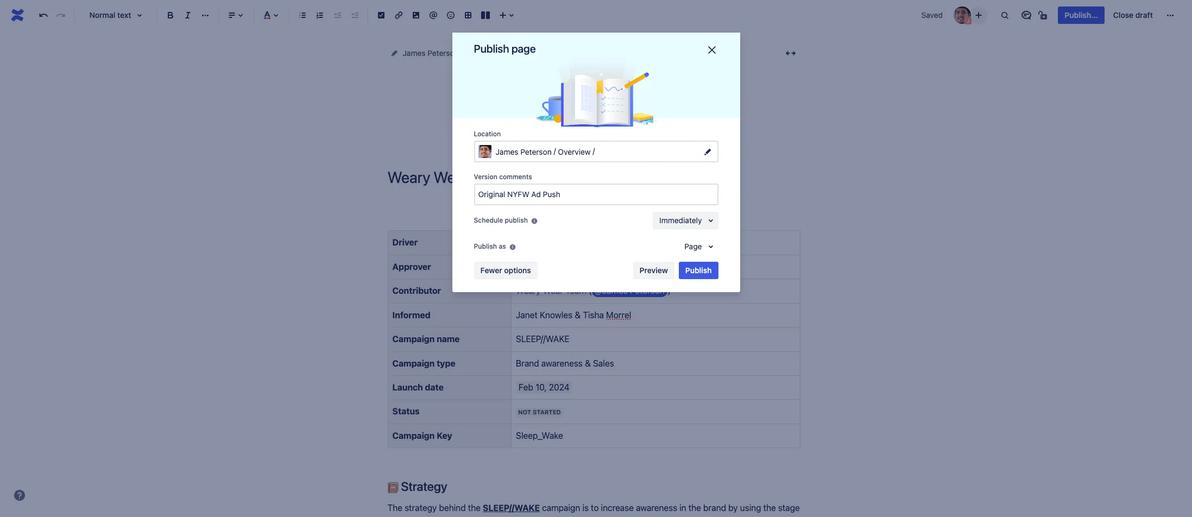 Task type: describe. For each thing, give the bounding box(es) containing it.
launch date
[[392, 382, 444, 392]]

0 vertical spatial @james
[[519, 238, 552, 247]]

morrel
[[606, 310, 631, 320]]

1 the from the left
[[468, 503, 481, 513]]

brand
[[703, 503, 726, 513]]

action item image
[[375, 9, 388, 22]]

toggle schedule publish dialog image
[[704, 214, 717, 227]]

publish...
[[1065, 10, 1098, 20]]

publish for publish as
[[474, 242, 497, 250]]

fewer
[[480, 266, 502, 275]]

schedule publish
[[474, 216, 528, 224]]

publish for publish page
[[474, 42, 509, 55]]

weary wear team ( @james peterson )
[[516, 286, 671, 296]]

0 vertical spatial overview
[[513, 48, 546, 58]]

location
[[474, 130, 501, 138]]

brand awareness & sales
[[516, 358, 614, 368]]

3 the from the left
[[763, 503, 776, 513]]

campaign for campaign key
[[392, 431, 435, 440]]

james peterson
[[403, 48, 459, 58]]

campaign is to increase awareness in the brand by using the stage
[[388, 503, 802, 517]]

james peterson link
[[403, 47, 459, 60]]

publish inside button
[[685, 266, 712, 275]]

peterson for james peterson
[[428, 48, 459, 58]]

Version comments field
[[475, 185, 717, 204]]

sales
[[593, 358, 614, 368]]

saved
[[921, 10, 943, 20]]

tisha
[[583, 310, 604, 320]]

@james peterson
[[519, 238, 589, 247]]

schedule your publish for a future date. notifications will be sent when the page is published image
[[530, 217, 539, 225]]

mention image
[[427, 9, 440, 22]]

in
[[680, 503, 686, 513]]

weary wear nyfw ad push link
[[559, 47, 656, 60]]

1 / from the left
[[554, 146, 556, 156]]

type
[[437, 358, 455, 368]]

campaign for campaign type
[[392, 358, 435, 368]]

name
[[437, 334, 460, 344]]

campaign name
[[392, 334, 460, 344]]

outdent ⇧tab image
[[331, 9, 344, 22]]

contributor
[[392, 286, 441, 296]]

peterson down preview button
[[630, 286, 665, 296]]

weary wear nyfw ad push
[[559, 48, 656, 58]]

@walsh wyatt
[[516, 262, 572, 271]]

draft
[[1136, 10, 1153, 20]]

as
[[499, 242, 506, 250]]

janet knowles & tisha morrel
[[516, 310, 631, 320]]

sleep_wake
[[516, 431, 563, 440]]

2 the from the left
[[689, 503, 701, 513]]

0 horizontal spatial awareness
[[541, 358, 583, 368]]

2024
[[549, 382, 569, 392]]

knowles
[[540, 310, 573, 320]]

nyfw
[[603, 48, 625, 58]]

(
[[589, 286, 592, 296]]

strategy
[[398, 479, 447, 494]]

wear for team
[[543, 286, 563, 296]]

)
[[668, 286, 671, 296]]

page
[[684, 242, 702, 251]]

team
[[565, 286, 587, 296]]

page button
[[678, 238, 718, 255]]

schedule publish element
[[653, 212, 718, 229]]

numbered list ⌘⇧7 image
[[313, 9, 326, 22]]

table image
[[462, 9, 475, 22]]

not
[[518, 409, 531, 416]]

toggle publish as blog select image
[[704, 240, 717, 253]]

the
[[388, 503, 402, 513]]

started
[[533, 409, 561, 416]]

immediately
[[659, 216, 702, 225]]

version
[[474, 173, 497, 181]]

weary wear team link
[[516, 286, 587, 296]]

schedule
[[474, 216, 503, 224]]

edit page location image
[[701, 145, 714, 158]]

by
[[728, 503, 738, 513]]

close draft
[[1113, 10, 1153, 20]]

date
[[425, 382, 444, 392]]

campaign key
[[392, 431, 452, 440]]

brand
[[516, 358, 539, 368]]

weary for weary wear nyfw ad push
[[559, 48, 581, 58]]

not started
[[518, 409, 561, 416]]

status
[[392, 406, 420, 416]]

overview inside james peterson / overview /
[[558, 147, 591, 156]]

publish page
[[474, 42, 536, 55]]

publish... button
[[1058, 7, 1105, 24]]

publish
[[505, 216, 528, 224]]

content
[[472, 48, 500, 58]]

campaign
[[542, 503, 580, 513]]



Task type: vqa. For each thing, say whether or not it's contained in the screenshot.


Task type: locate. For each thing, give the bounding box(es) containing it.
peterson for james peterson / overview /
[[520, 147, 552, 156]]

the right behind
[[468, 503, 481, 513]]

1 vertical spatial awareness
[[636, 503, 677, 513]]

james peterson image
[[954, 7, 971, 24]]

2 campaign from the top
[[392, 358, 435, 368]]

2 vertical spatial campaign
[[392, 431, 435, 440]]

publish left page
[[474, 42, 509, 55]]

ad
[[627, 48, 637, 58]]

1 vertical spatial publish
[[474, 242, 497, 250]]

& for sales
[[585, 358, 591, 368]]

1 vertical spatial james
[[496, 147, 518, 156]]

publish down page dropdown button
[[685, 266, 712, 275]]

0 horizontal spatial the
[[468, 503, 481, 513]]

bold ⌘b image
[[164, 9, 177, 22]]

launch
[[392, 382, 423, 392]]

indent tab image
[[348, 9, 361, 22]]

2 vertical spatial publish
[[685, 266, 712, 275]]

peterson up comments at the left of page
[[520, 147, 552, 156]]

10,
[[536, 382, 547, 392]]

feb
[[519, 382, 533, 392]]

2 / from the left
[[593, 146, 595, 156]]

undo ⌘z image
[[37, 9, 50, 22]]

campaign down status
[[392, 431, 435, 440]]

& for tisha
[[575, 310, 581, 320]]

@james right (
[[594, 286, 628, 296]]

campaign for campaign name
[[392, 334, 435, 344]]

campaign down informed
[[392, 334, 435, 344]]

1 vertical spatial sleep//wake
[[483, 503, 540, 513]]

0 horizontal spatial james
[[403, 48, 426, 58]]

weary inside the main content area, start typing to enter text. "text box"
[[516, 286, 541, 296]]

close draft button
[[1107, 7, 1160, 24]]

campaign type
[[392, 358, 455, 368]]

bullet list ⌘⇧8 image
[[296, 9, 309, 22]]

add image, video, or file image
[[410, 9, 423, 22]]

campaign up launch date
[[392, 358, 435, 368]]

publish
[[474, 42, 509, 55], [474, 242, 497, 250], [685, 266, 712, 275]]

0 horizontal spatial &
[[575, 310, 581, 320]]

campaign
[[392, 334, 435, 344], [392, 358, 435, 368], [392, 431, 435, 440]]

italic ⌘i image
[[181, 9, 194, 22]]

1 vertical spatial wear
[[543, 286, 563, 296]]

@james down the schedule your publish for a future date. notifications will be sent when the page is published icon
[[519, 238, 552, 247]]

2 horizontal spatial the
[[763, 503, 776, 513]]

1 horizontal spatial @james
[[594, 286, 628, 296]]

preview button
[[633, 262, 674, 279]]

content link
[[472, 47, 500, 60]]

1 horizontal spatial wear
[[583, 48, 601, 58]]

wear inside the main content area, start typing to enter text. "text box"
[[543, 286, 563, 296]]

wear
[[583, 48, 601, 58], [543, 286, 563, 296]]

james inside james peterson / overview /
[[496, 147, 518, 156]]

link image
[[392, 9, 405, 22]]

emoji image
[[444, 9, 457, 22]]

james up version comments
[[496, 147, 518, 156]]

0 vertical spatial publish
[[474, 42, 509, 55]]

weary
[[559, 48, 581, 58], [516, 286, 541, 296]]

1 horizontal spatial overview
[[558, 147, 591, 156]]

1 campaign from the top
[[392, 334, 435, 344]]

sleep//wake down knowles
[[516, 334, 570, 344]]

weary down options
[[516, 286, 541, 296]]

wear left nyfw
[[583, 48, 601, 58]]

Main content area, start typing to enter text. text field
[[381, 203, 807, 517]]

feb 10, 2024
[[519, 382, 569, 392]]

/
[[554, 146, 556, 156], [593, 146, 595, 156]]

driver
[[392, 238, 418, 247]]

wear for nyfw
[[583, 48, 601, 58]]

close
[[1113, 10, 1134, 20]]

make page full-width image
[[784, 47, 797, 60]]

push
[[639, 48, 656, 58]]

0 horizontal spatial /
[[554, 146, 556, 156]]

overview up weary wear nyfw ad push text field
[[558, 147, 591, 156]]

the
[[468, 503, 481, 513], [689, 503, 701, 513], [763, 503, 776, 513]]

1 horizontal spatial the
[[689, 503, 701, 513]]

fewer options
[[480, 266, 531, 275]]

wyatt
[[550, 262, 572, 271]]

weary for weary wear team ( @james peterson )
[[516, 286, 541, 296]]

overview link
[[513, 47, 546, 60]]

1 vertical spatial &
[[585, 358, 591, 368]]

layouts image
[[479, 9, 492, 22]]

sleep//wake left campaign on the bottom left of the page
[[483, 503, 540, 513]]

fewer options button
[[474, 262, 538, 279]]

1 horizontal spatial james
[[496, 147, 518, 156]]

the right using on the bottom right
[[763, 503, 776, 513]]

3 campaign from the top
[[392, 431, 435, 440]]

publish as
[[474, 242, 506, 250]]

close publish modal image
[[705, 43, 718, 56]]

&
[[575, 310, 581, 320], [585, 358, 591, 368]]

0 vertical spatial awareness
[[541, 358, 583, 368]]

james for james peterson / overview /
[[496, 147, 518, 156]]

1 vertical spatial campaign
[[392, 358, 435, 368]]

0 vertical spatial wear
[[583, 48, 601, 58]]

publish button
[[679, 262, 718, 279]]

informed
[[392, 310, 431, 320]]

sleep//wake
[[516, 334, 570, 344], [483, 503, 540, 513]]

0 vertical spatial james
[[403, 48, 426, 58]]

awareness inside the campaign is to increase awareness in the brand by using the stage
[[636, 503, 677, 513]]

move this page image
[[390, 49, 398, 58]]

peterson inside james peterson / overview /
[[520, 147, 552, 156]]

peterson for @james peterson
[[554, 238, 589, 247]]

to
[[591, 503, 599, 513]]

the strategy behind the sleep//wake
[[388, 503, 540, 513]]

& left tisha
[[575, 310, 581, 320]]

0 vertical spatial weary
[[559, 48, 581, 58]]

overview
[[513, 48, 546, 58], [558, 147, 591, 156]]

1 vertical spatial overview
[[558, 147, 591, 156]]

james right move this page image
[[403, 48, 426, 58]]

:notebook_with_decorative_cover: image
[[388, 483, 398, 493], [388, 483, 398, 493]]

immediately button
[[653, 212, 718, 229]]

0 horizontal spatial @james
[[519, 238, 552, 247]]

1 horizontal spatial /
[[593, 146, 595, 156]]

1 horizontal spatial weary
[[559, 48, 581, 58]]

peterson up "wyatt"
[[554, 238, 589, 247]]

behind
[[439, 503, 466, 513]]

preview
[[640, 266, 668, 275]]

overview right content
[[513, 48, 546, 58]]

page
[[512, 42, 536, 55]]

james
[[403, 48, 426, 58], [496, 147, 518, 156]]

james peterson / overview /
[[496, 146, 597, 156]]

awareness
[[541, 358, 583, 368], [636, 503, 677, 513]]

0 vertical spatial &
[[575, 310, 581, 320]]

0 horizontal spatial wear
[[543, 286, 563, 296]]

comments
[[499, 173, 532, 181]]

is
[[582, 503, 589, 513]]

wear left team
[[543, 286, 563, 296]]

increase
[[601, 503, 634, 513]]

@james
[[519, 238, 552, 247], [594, 286, 628, 296]]

Give this page a title text field
[[388, 168, 800, 186]]

using
[[740, 503, 761, 513]]

0 vertical spatial sleep//wake
[[516, 334, 570, 344]]

publishing as a blog will move your content to the blog section of the selected space image
[[508, 243, 517, 251]]

1 vertical spatial @james
[[594, 286, 628, 296]]

@walsh
[[516, 262, 547, 271]]

0 horizontal spatial weary
[[516, 286, 541, 296]]

key
[[437, 431, 452, 440]]

options
[[504, 266, 531, 275]]

1 horizontal spatial &
[[585, 358, 591, 368]]

weary right the overview link
[[559, 48, 581, 58]]

confluence image
[[9, 7, 26, 24], [9, 7, 26, 24]]

approver
[[392, 262, 431, 271]]

& left sales
[[585, 358, 591, 368]]

version comments
[[474, 173, 532, 181]]

stage
[[778, 503, 800, 513]]

0 vertical spatial campaign
[[392, 334, 435, 344]]

awareness left in
[[636, 503, 677, 513]]

james for james peterson
[[403, 48, 426, 58]]

the right in
[[689, 503, 701, 513]]

janet
[[516, 310, 538, 320]]

strategy
[[405, 503, 437, 513]]

awareness up 2024
[[541, 358, 583, 368]]

0 horizontal spatial overview
[[513, 48, 546, 58]]

peterson down emoji icon
[[428, 48, 459, 58]]

publish left as
[[474, 242, 497, 250]]

1 vertical spatial weary
[[516, 286, 541, 296]]

1 horizontal spatial awareness
[[636, 503, 677, 513]]

redo ⌘⇧z image
[[54, 9, 67, 22]]



